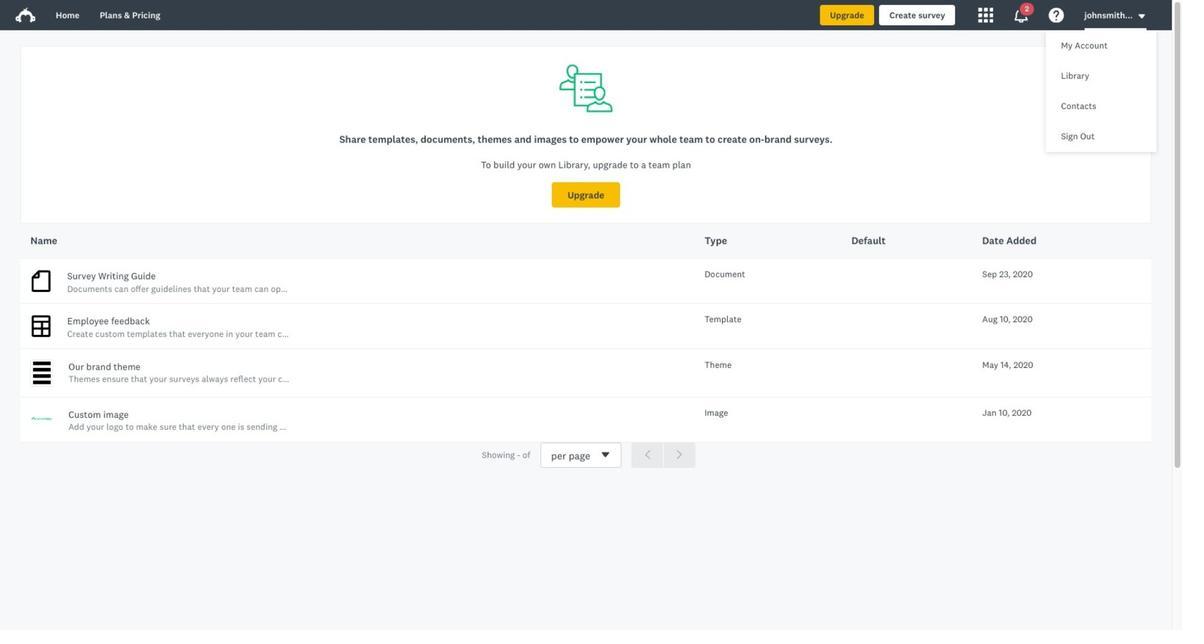 Task type: vqa. For each thing, say whether or not it's contained in the screenshot.
Theme Thumbnail Element
yes



Task type: describe. For each thing, give the bounding box(es) containing it.
document image
[[30, 269, 52, 294]]

template image
[[30, 314, 52, 339]]

theme thumbnail element
[[30, 359, 53, 387]]

custom image image
[[30, 408, 53, 430]]

1 brand logo image from the top
[[15, 5, 35, 25]]

3 undefined: black element from the top
[[33, 375, 51, 378]]

2 brand logo image from the top
[[15, 8, 35, 23]]

4 undefined: black element from the top
[[33, 381, 51, 385]]



Task type: locate. For each thing, give the bounding box(es) containing it.
1 undefined: black element from the top
[[33, 362, 51, 366]]

products icon image
[[978, 8, 994, 23], [978, 8, 994, 23]]

undefined: black element
[[33, 362, 51, 366], [33, 368, 51, 372], [33, 375, 51, 378], [33, 381, 51, 385]]

group
[[632, 443, 695, 468]]

pagination element
[[20, 443, 1152, 468]]

dropdown arrow icon image
[[1138, 12, 1147, 21], [1139, 14, 1146, 18]]

brand logo image
[[15, 5, 35, 25], [15, 8, 35, 23]]

notification center icon image
[[1014, 8, 1029, 23]]

2 undefined: black element from the top
[[33, 368, 51, 372]]

help icon image
[[1049, 8, 1065, 23]]



